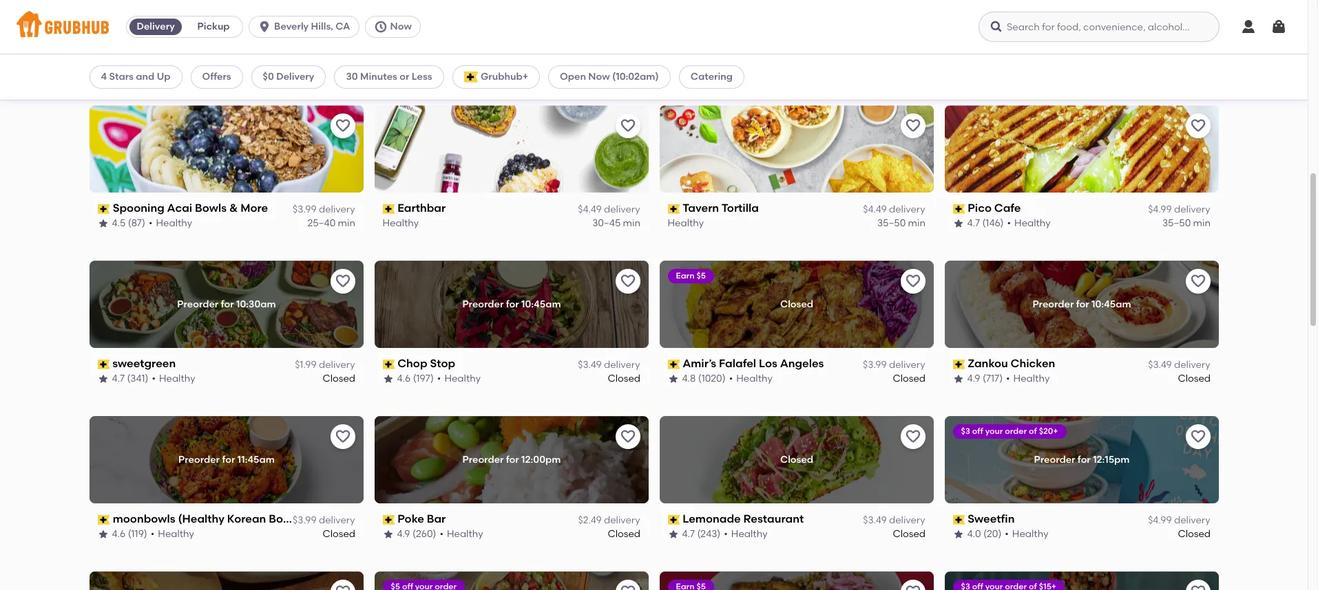 Task type: describe. For each thing, give the bounding box(es) containing it.
• for zankou chicken
[[1006, 373, 1010, 385]]

$3.99 delivery for spooning acai bowls & more
[[293, 204, 355, 215]]

amir's falafel los angeles
[[683, 358, 824, 371]]

tavern
[[683, 202, 719, 215]]

closed for sweetfin
[[1178, 529, 1211, 541]]

preorder for 12:15pm
[[1034, 454, 1130, 466]]

subscription pass image for earthbar
[[383, 204, 395, 214]]

• healthy for lemonade restaurant
[[724, 529, 768, 541]]

spooning
[[112, 202, 164, 215]]

4.8 (1020)
[[682, 373, 726, 385]]

stop
[[430, 358, 455, 371]]

chop
[[398, 358, 427, 371]]

1 vertical spatial bowls
[[268, 513, 300, 526]]

subscription pass image for rawberri
[[668, 49, 680, 58]]

4.5 (87)
[[112, 218, 145, 229]]

and for up
[[136, 71, 155, 83]]

tavern tortilla  logo image
[[660, 106, 934, 193]]

catering
[[691, 71, 733, 83]]

4.6 for moonbowls (healthy korean bowls - 3rd st.)
[[112, 529, 126, 541]]

sweetgreen
[[112, 358, 176, 371]]

preorder for chop stop
[[462, 299, 503, 310]]

mrs.
[[398, 47, 420, 60]]

healthy for sweetgreen
[[159, 373, 195, 385]]

4.9 for zankou chicken
[[967, 373, 981, 385]]

(87)
[[128, 218, 145, 229]]

delivery for zankou chicken
[[1174, 359, 1211, 371]]

(healthy
[[178, 513, 224, 526]]

35–50 min for tortilla
[[877, 218, 925, 229]]

$3.99 for amir's falafel los angeles
[[863, 359, 887, 371]]

pickup button
[[185, 16, 243, 38]]

amir's
[[683, 358, 716, 371]]

• for chop stop
[[437, 373, 441, 385]]

(146)
[[982, 218, 1004, 229]]

earn $5
[[676, 272, 706, 281]]

subscription pass image for mrs. winston's - l.a.'s best salad & juice bar (century city)
[[383, 49, 395, 58]]

st.)
[[331, 513, 349, 526]]

healthy for amir's falafel los angeles
[[736, 373, 773, 385]]

less
[[412, 71, 432, 83]]

star icon image for pico cafe
[[953, 218, 964, 229]]

chicken
[[1011, 358, 1055, 371]]

$20+
[[1039, 427, 1058, 437]]

(255)
[[698, 62, 722, 74]]

Search for food, convenience, alcohol... search field
[[979, 12, 1220, 42]]

• healthy for zankou chicken
[[1006, 373, 1050, 385]]

of
[[1029, 427, 1037, 437]]

1 vertical spatial -
[[303, 513, 308, 526]]

minutes
[[360, 71, 397, 83]]

los
[[759, 358, 778, 371]]

moonbowls
[[112, 513, 175, 526]]

greenleaf kitchen and cocktails
[[112, 47, 289, 60]]

• for moonbowls (healthy korean bowls - 3rd st.)
[[151, 529, 155, 541]]

preorder for poke bar
[[462, 454, 503, 466]]

$3.99 for moonbowls (healthy korean bowls - 3rd st.)
[[293, 515, 317, 527]]

4.7 for lemonade restaurant
[[682, 529, 695, 541]]

tavern tortilla
[[683, 202, 759, 215]]

healthy for spooning acai bowls & more
[[156, 218, 192, 229]]

angeles
[[780, 358, 824, 371]]

$5
[[697, 272, 706, 281]]

4.6 (197)
[[397, 373, 434, 385]]

• for greenleaf kitchen and cocktails
[[147, 62, 151, 74]]

star icon image for zankou chicken
[[953, 374, 964, 385]]

pico cafe
[[968, 202, 1021, 215]]

• for amir's falafel los angeles
[[729, 373, 733, 385]]

healthy down "earthbar"
[[383, 218, 419, 229]]

winston's
[[423, 47, 474, 60]]

restaurant
[[744, 513, 804, 526]]

kitchen
[[169, 47, 211, 60]]

$3.99 delivery for greenleaf kitchen and cocktails
[[293, 48, 355, 60]]

1 horizontal spatial &
[[575, 47, 584, 60]]

0 vertical spatial bowls
[[195, 202, 226, 215]]

subscription pass image for spooning acai bowls & more
[[97, 204, 110, 214]]

delivery for cafe landwer
[[1174, 48, 1211, 60]]

pico
[[968, 202, 992, 215]]

4.1
[[112, 62, 123, 74]]

now inside button
[[390, 21, 412, 32]]

beverly hills, ca button
[[249, 16, 365, 38]]

poke
[[398, 513, 424, 526]]

4.7 for pico cafe
[[967, 218, 980, 229]]

(10:02am)
[[612, 71, 659, 83]]

$4.99 delivery for sweetfin
[[1148, 515, 1211, 527]]

• right the (255)
[[725, 62, 729, 74]]

open
[[560, 71, 586, 83]]

earthbar
[[398, 202, 446, 215]]

$4.99 for pico cafe
[[1148, 204, 1172, 215]]

2 horizontal spatial svg image
[[1271, 19, 1287, 35]]

$3 off your order of $20+
[[961, 427, 1058, 437]]

$3.49 delivery for chop stop
[[578, 359, 640, 371]]

$4.49 delivery for winston's
[[578, 48, 640, 60]]

mrs. winston's - l.a.'s best salad & juice bar (century city)
[[398, 47, 717, 60]]

poke bar
[[398, 513, 446, 526]]

closed for poke bar
[[608, 529, 640, 541]]

main navigation navigation
[[0, 0, 1308, 54]]

beverly hills, ca
[[274, 21, 350, 32]]

for for sweetfin
[[1077, 454, 1091, 466]]

3rd
[[310, 513, 328, 526]]

$0 delivery
[[263, 71, 314, 83]]

$3.49 delivery for lemonade restaurant
[[863, 515, 925, 527]]

(1020)
[[698, 373, 726, 385]]

zankou
[[968, 358, 1008, 371]]

30
[[346, 71, 358, 83]]

$3.99 for greenleaf kitchen and cocktails
[[293, 48, 317, 60]]

spooning acai bowls & more
[[112, 202, 268, 215]]

4.3 for 4.3 (255)
[[682, 62, 696, 74]]

4.0
[[967, 529, 981, 541]]

subscription pass image for greenleaf kitchen and cocktails
[[97, 49, 110, 58]]

subscription pass image for cafe landwer
[[953, 49, 965, 58]]

$2.49 delivery
[[578, 515, 640, 527]]

4.5
[[112, 218, 126, 229]]

30–45 for l.a.'s
[[592, 62, 620, 74]]

$3
[[961, 427, 970, 437]]

svg image inside 'beverly hills, ca' button
[[258, 20, 271, 34]]

delivery for poke bar
[[604, 515, 640, 527]]

• for pico cafe
[[1007, 218, 1011, 229]]

delivery for earthbar
[[604, 204, 640, 215]]

preorder for 10:45am for chop stop
[[462, 299, 561, 310]]

pico cafe logo image
[[945, 106, 1219, 193]]

• for lemonade restaurant
[[724, 529, 728, 541]]

1 horizontal spatial now
[[588, 71, 610, 83]]

4.7 (146)
[[967, 218, 1004, 229]]

closed for sweetgreen
[[322, 373, 355, 385]]

4.0 (20)
[[967, 529, 1002, 541]]

4 stars and up
[[101, 71, 171, 83]]

30–45 min for cocktails
[[307, 62, 355, 74]]

(243)
[[697, 529, 721, 541]]

• healthy for sweetgreen
[[152, 373, 195, 385]]

1 horizontal spatial bar
[[619, 47, 638, 60]]

preorder for 11:45am
[[178, 454, 274, 466]]

12:15pm
[[1093, 454, 1130, 466]]

falafel
[[719, 358, 756, 371]]

up
[[157, 71, 171, 83]]

star icon image for greenleaf kitchen and cocktails
[[97, 63, 108, 74]]

• healthy for spooning acai bowls & more
[[149, 218, 192, 229]]

landwer
[[997, 47, 1045, 60]]

offers
[[202, 71, 231, 83]]

min for cafe
[[1193, 218, 1211, 229]]

delivery button
[[127, 16, 185, 38]]

$4.99 for sweetfin
[[1148, 515, 1172, 527]]

• healthy right the (255)
[[725, 62, 769, 74]]

preorder for zankou chicken
[[1032, 299, 1074, 310]]

35–50 min for cafe
[[1162, 218, 1211, 229]]

35–50 for tavern tortilla
[[877, 218, 906, 229]]

• healthy for poke bar
[[440, 529, 483, 541]]



Task type: locate. For each thing, give the bounding box(es) containing it.
star icon image left or
[[383, 63, 394, 74]]

bar up (10:02am)
[[619, 47, 638, 60]]

• healthy for moonbowls (healthy korean bowls - 3rd st.)
[[151, 529, 194, 541]]

0 vertical spatial $4.99
[[1148, 204, 1172, 215]]

$1.99
[[295, 359, 317, 371]]

0 vertical spatial -
[[477, 47, 482, 60]]

healthy right (20)
[[1012, 529, 1049, 541]]

delivery
[[137, 21, 175, 32], [276, 71, 314, 83]]

pickup
[[197, 21, 230, 32]]

delivery for greenleaf kitchen and cocktails
[[319, 48, 355, 60]]

2 4.3 from the left
[[682, 62, 696, 74]]

preorder for sweetfin
[[1034, 454, 1075, 466]]

1 horizontal spatial 35–50 min
[[1162, 218, 1211, 229]]

now down juice
[[588, 71, 610, 83]]

bowls right 'acai'
[[195, 202, 226, 215]]

1 horizontal spatial svg image
[[1240, 19, 1257, 35]]

4.9 left the (717)
[[967, 373, 981, 385]]

(341)
[[127, 373, 148, 385]]

delivery for rawberri
[[889, 48, 925, 60]]

stars
[[109, 71, 134, 83]]

healthy right (146)
[[1015, 218, 1051, 229]]

grubhub plus flag logo image
[[464, 72, 478, 83]]

subscription pass image left amir's
[[668, 360, 680, 370]]

star icon image left 4.9 (717)
[[953, 374, 964, 385]]

1 vertical spatial bar
[[427, 513, 446, 526]]

• healthy right (20)
[[1005, 529, 1049, 541]]

subscription pass image left the lemonade
[[668, 516, 680, 525]]

• for poke bar
[[440, 529, 444, 541]]

delivery for sweetgreen
[[319, 359, 355, 371]]

35–50
[[877, 218, 906, 229], [1162, 218, 1191, 229]]

delivery inside 'button'
[[137, 21, 175, 32]]

• right (87)
[[149, 218, 153, 229]]

• healthy for greenleaf kitchen and cocktails
[[147, 62, 191, 74]]

healthy right the (255)
[[732, 62, 769, 74]]

star icon image left 4.1
[[97, 63, 108, 74]]

star icon image for sweetfin
[[953, 530, 964, 541]]

min for tortilla
[[908, 218, 925, 229]]

$2.49
[[578, 515, 602, 527]]

healthy down "lemonade restaurant"
[[731, 529, 768, 541]]

4.3 down mrs.
[[397, 62, 411, 74]]

1 horizontal spatial 4.9
[[967, 373, 981, 385]]

svg image
[[1271, 19, 1287, 35], [258, 20, 271, 34], [990, 20, 1004, 34]]

earthbar logo image
[[374, 106, 648, 193]]

4.3 left the (255)
[[682, 62, 696, 74]]

earn
[[676, 272, 695, 281]]

1 horizontal spatial and
[[214, 47, 235, 60]]

subscription pass image for sweetfin
[[953, 516, 965, 525]]

beverly
[[274, 21, 309, 32]]

2 $4.99 delivery from the top
[[1148, 515, 1211, 527]]

1 vertical spatial &
[[229, 202, 237, 215]]

and left up
[[136, 71, 155, 83]]

subscription pass image left cafe landwer
[[953, 49, 965, 58]]

for for poke bar
[[506, 454, 519, 466]]

0 horizontal spatial 35–50 min
[[877, 218, 925, 229]]

0 horizontal spatial -
[[303, 513, 308, 526]]

salad
[[541, 47, 573, 60]]

• for spooning acai bowls & more
[[149, 218, 153, 229]]

subscription pass image left zankou
[[953, 360, 965, 370]]

4.3 (255)
[[682, 62, 722, 74]]

4
[[101, 71, 107, 83]]

1 vertical spatial delivery
[[276, 71, 314, 83]]

• for sweetfin
[[1005, 529, 1009, 541]]

healthy down the 'amir's falafel los angeles'
[[736, 373, 773, 385]]

healthy for greenleaf kitchen and cocktails
[[154, 62, 191, 74]]

• right (243)
[[724, 529, 728, 541]]

0 horizontal spatial and
[[136, 71, 155, 83]]

• healthy down 'acai'
[[149, 218, 192, 229]]

closed for chop stop
[[608, 373, 640, 385]]

now button
[[365, 16, 426, 38]]

star icon image left 4.7 (341)
[[97, 374, 108, 385]]

subscription pass image left sweetgreen
[[97, 360, 110, 370]]

preorder for moonbowls (healthy korean bowls - 3rd st.)
[[178, 454, 219, 466]]

1 horizontal spatial 10:45am
[[1091, 299, 1131, 310]]

4.9 down poke at the left bottom of the page
[[397, 529, 410, 541]]

and for cocktails
[[214, 47, 235, 60]]

0 horizontal spatial svg image
[[374, 20, 387, 34]]

• healthy down "lemonade restaurant"
[[724, 529, 768, 541]]

healthy down (healthy at the bottom of page
[[158, 529, 194, 541]]

city)
[[691, 47, 717, 60]]

star icon image for sweetgreen
[[97, 374, 108, 385]]

1 horizontal spatial svg image
[[990, 20, 1004, 34]]

&
[[575, 47, 584, 60], [229, 202, 237, 215]]

closed for moonbowls (healthy korean bowls - 3rd st.)
[[322, 529, 355, 541]]

2 10:45am from the left
[[1091, 299, 1131, 310]]

subscription pass image left "earthbar"
[[383, 204, 395, 214]]

preorder for 10:45am
[[462, 299, 561, 310], [1032, 299, 1131, 310]]

30–45 for cocktails
[[307, 62, 335, 74]]

subscription pass image left mrs.
[[383, 49, 395, 58]]

1 horizontal spatial preorder for 10:45am
[[1032, 299, 1131, 310]]

$3.49 for rawberri
[[863, 48, 887, 60]]

4.9 (260)
[[397, 529, 436, 541]]

2 35–50 min from the left
[[1162, 218, 1211, 229]]

tortilla
[[722, 202, 759, 215]]

4.6
[[397, 373, 411, 385], [112, 529, 126, 541]]

min for winston's
[[623, 62, 640, 74]]

$4.99 delivery
[[1148, 204, 1211, 215], [1148, 515, 1211, 527]]

0 vertical spatial &
[[575, 47, 584, 60]]

preorder for 10:30am
[[177, 299, 276, 310]]

star icon image left 4.6 (119)
[[97, 530, 108, 541]]

& left juice
[[575, 47, 584, 60]]

- left 3rd
[[303, 513, 308, 526]]

bar
[[619, 47, 638, 60], [427, 513, 446, 526]]

30 minutes or less
[[346, 71, 432, 83]]

1 horizontal spatial 35–50
[[1162, 218, 1191, 229]]

1 10:45am from the left
[[521, 299, 561, 310]]

1 vertical spatial 4.6
[[112, 529, 126, 541]]

star icon image left the 4.8
[[668, 374, 679, 385]]

subscription pass image for tavern tortilla
[[668, 204, 680, 214]]

• right (119)
[[151, 529, 155, 541]]

0 horizontal spatial 4.9
[[397, 529, 410, 541]]

delivery up greenleaf
[[137, 21, 175, 32]]

0 vertical spatial cafe
[[968, 47, 995, 60]]

delivery for tavern tortilla
[[889, 204, 925, 215]]

subscription pass image left moonbowls in the bottom left of the page
[[97, 516, 110, 525]]

2 $4.99 from the top
[[1148, 515, 1172, 527]]

closed for amir's falafel los angeles
[[893, 373, 925, 385]]

0 horizontal spatial now
[[390, 21, 412, 32]]

svg image inside the now button
[[374, 20, 387, 34]]

min
[[338, 62, 355, 74], [623, 62, 640, 74], [338, 218, 355, 229], [623, 218, 640, 229], [908, 218, 925, 229], [1193, 218, 1211, 229]]

• right (146)
[[1007, 218, 1011, 229]]

$4.49 for tortilla
[[863, 204, 887, 215]]

0 horizontal spatial 4.3
[[397, 62, 411, 74]]

(717)
[[983, 373, 1003, 385]]

1 horizontal spatial 4.3
[[682, 62, 696, 74]]

subscription pass image left spooning
[[97, 204, 110, 214]]

star icon image for moonbowls (healthy korean bowls - 3rd st.)
[[97, 530, 108, 541]]

• healthy right (146)
[[1007, 218, 1051, 229]]

0 horizontal spatial 4.6
[[112, 529, 126, 541]]

healthy down sweetgreen
[[159, 373, 195, 385]]

delivery for amir's falafel los angeles
[[889, 359, 925, 371]]

grubhub+
[[481, 71, 528, 83]]

• healthy down stop
[[437, 373, 481, 385]]

delivery for chop stop
[[604, 359, 640, 371]]

$3.49 for chop stop
[[578, 359, 602, 371]]

star icon image for poke bar
[[383, 530, 394, 541]]

• healthy down winston's
[[434, 62, 478, 74]]

0 horizontal spatial &
[[229, 202, 237, 215]]

for
[[220, 299, 234, 310], [506, 299, 519, 310], [1076, 299, 1089, 310], [222, 454, 235, 466], [506, 454, 519, 466], [1077, 454, 1091, 466]]

11:45am
[[237, 454, 274, 466]]

preorder for 10:45am for zankou chicken
[[1032, 299, 1131, 310]]

star icon image left 4.9 (260)
[[383, 530, 394, 541]]

4.6 (119)
[[112, 529, 147, 541]]

$3.49 delivery for zankou chicken
[[1148, 359, 1211, 371]]

0 vertical spatial $4.99 delivery
[[1148, 204, 1211, 215]]

subscription pass image left poke at the left bottom of the page
[[383, 516, 395, 525]]

1 horizontal spatial delivery
[[276, 71, 314, 83]]

star icon image for chop stop
[[383, 374, 394, 385]]

star icon image
[[97, 63, 108, 74], [383, 63, 394, 74], [668, 63, 679, 74], [97, 218, 108, 229], [953, 218, 964, 229], [97, 374, 108, 385], [383, 374, 394, 385], [668, 374, 679, 385], [953, 374, 964, 385], [97, 530, 108, 541], [383, 530, 394, 541], [668, 530, 679, 541], [953, 530, 964, 541]]

cafe landwer
[[968, 47, 1045, 60]]

closed
[[780, 299, 813, 310], [322, 373, 355, 385], [608, 373, 640, 385], [893, 373, 925, 385], [1178, 373, 1211, 385], [780, 454, 813, 466], [322, 529, 355, 541], [608, 529, 640, 541], [893, 529, 925, 541], [1178, 529, 1211, 541]]

for for sweetgreen
[[220, 299, 234, 310]]

or
[[400, 71, 409, 83]]

(119)
[[128, 529, 147, 541]]

1 horizontal spatial 4.6
[[397, 373, 411, 385]]

1 vertical spatial now
[[588, 71, 610, 83]]

4.7 down "pico"
[[967, 218, 980, 229]]

0 horizontal spatial bowls
[[195, 202, 226, 215]]

subscription pass image left "pico"
[[953, 204, 965, 214]]

0 vertical spatial delivery
[[137, 21, 175, 32]]

0 vertical spatial 4.9
[[967, 373, 981, 385]]

healthy down winston's
[[442, 62, 478, 74]]

1 vertical spatial 4.7
[[112, 373, 125, 385]]

$3.99 delivery for amir's falafel los angeles
[[863, 359, 925, 371]]

min for acai
[[338, 218, 355, 229]]

star icon image for mrs. winston's - l.a.'s best salad & juice bar (century city)
[[383, 63, 394, 74]]

• healthy right (260)
[[440, 529, 483, 541]]

• healthy down chicken at the right of page
[[1006, 373, 1050, 385]]

(30)
[[125, 62, 144, 74]]

• healthy down sweetgreen
[[152, 373, 195, 385]]

greenleaf
[[112, 47, 167, 60]]

$3.49 for zankou chicken
[[1148, 359, 1172, 371]]

(20)
[[984, 529, 1002, 541]]

10:45am for chop stop
[[521, 299, 561, 310]]

1 vertical spatial cafe
[[994, 202, 1021, 215]]

healthy for mrs. winston's - l.a.'s best salad & juice bar (century city)
[[442, 62, 478, 74]]

1 vertical spatial 4.9
[[397, 529, 410, 541]]

star icon image for lemonade restaurant
[[668, 530, 679, 541]]

0 vertical spatial bar
[[619, 47, 638, 60]]

save this restaurant image for chop stop
[[620, 274, 636, 290]]

open now (10:02am)
[[560, 71, 659, 83]]

• healthy down kitchen
[[147, 62, 191, 74]]

for for chop stop
[[506, 299, 519, 310]]

4.7 left (341)
[[112, 373, 125, 385]]

0 horizontal spatial preorder for 10:45am
[[462, 299, 561, 310]]

healthy right (260)
[[447, 529, 483, 541]]

healthy for poke bar
[[447, 529, 483, 541]]

now up mrs.
[[390, 21, 412, 32]]

delivery for mrs. winston's - l.a.'s best salad & juice bar (century city)
[[604, 48, 640, 60]]

save this restaurant image
[[905, 118, 921, 135], [334, 274, 351, 290], [905, 274, 921, 290], [1190, 274, 1206, 290], [334, 429, 351, 446], [620, 429, 636, 446], [905, 429, 921, 446], [1190, 429, 1206, 446], [334, 585, 351, 591], [905, 585, 921, 591], [1190, 585, 1206, 591]]

4.1 (30)
[[112, 62, 144, 74]]

1 vertical spatial and
[[136, 71, 155, 83]]

10:45am
[[521, 299, 561, 310], [1091, 299, 1131, 310]]

• healthy for chop stop
[[437, 373, 481, 385]]

1 preorder for 10:45am from the left
[[462, 299, 561, 310]]

• down falafel
[[729, 373, 733, 385]]

$3.99
[[293, 48, 317, 60], [293, 204, 317, 215], [863, 359, 887, 371], [293, 515, 317, 527]]

• down stop
[[437, 373, 441, 385]]

1 $4.99 from the top
[[1148, 204, 1172, 215]]

lemonade
[[683, 513, 741, 526]]

bar up (260)
[[427, 513, 446, 526]]

for for zankou chicken
[[1076, 299, 1089, 310]]

2 preorder for 10:45am from the left
[[1032, 299, 1131, 310]]

$3.99 for spooning acai bowls & more
[[293, 204, 317, 215]]

star icon image left '4.0'
[[953, 530, 964, 541]]

0 vertical spatial 4.6
[[397, 373, 411, 385]]

best
[[514, 47, 538, 60]]

& left more at the left of page
[[229, 202, 237, 215]]

healthy down 'acai'
[[156, 218, 192, 229]]

subscription pass image
[[668, 49, 680, 58], [383, 204, 395, 214], [668, 204, 680, 214], [953, 204, 965, 214], [97, 360, 110, 370], [668, 360, 680, 370], [953, 360, 965, 370], [953, 516, 965, 525]]

for for moonbowls (healthy korean bowls - 3rd st.)
[[222, 454, 235, 466]]

save this restaurant image
[[334, 118, 351, 135], [620, 118, 636, 135], [1190, 118, 1206, 135], [620, 274, 636, 290], [620, 585, 636, 591]]

l.a.'s
[[485, 47, 512, 60]]

1 vertical spatial $4.99 delivery
[[1148, 515, 1211, 527]]

1 35–50 from the left
[[877, 218, 906, 229]]

4.3 (63)
[[397, 62, 431, 74]]

subscription pass image for amir's falafel los angeles
[[668, 360, 680, 370]]

subscription pass image up 4
[[97, 49, 110, 58]]

delivery for moonbowls (healthy korean bowls - 3rd st.)
[[319, 515, 355, 527]]

healthy for lemonade restaurant
[[731, 529, 768, 541]]

spooning acai bowls & more logo image
[[89, 106, 363, 193]]

1 horizontal spatial 4.7
[[682, 529, 695, 541]]

$3.49 delivery
[[863, 48, 925, 60], [578, 359, 640, 371], [1148, 359, 1211, 371], [863, 515, 925, 527]]

subscription pass image left 'sweetfin' on the right bottom of the page
[[953, 516, 965, 525]]

healthy down chicken at the right of page
[[1014, 373, 1050, 385]]

30–45
[[307, 62, 335, 74], [592, 62, 620, 74], [592, 218, 620, 229]]

10:30am
[[236, 299, 276, 310]]

healthy for chop stop
[[445, 373, 481, 385]]

4.6 left (119)
[[112, 529, 126, 541]]

4.7 for sweetgreen
[[112, 373, 125, 385]]

svg image
[[1240, 19, 1257, 35], [374, 20, 387, 34]]

subscription pass image
[[97, 49, 110, 58], [383, 49, 395, 58], [953, 49, 965, 58], [97, 204, 110, 214], [383, 360, 395, 370], [97, 516, 110, 525], [383, 516, 395, 525], [668, 516, 680, 525]]

subscription pass image left city)
[[668, 49, 680, 58]]

lemonade restaurant
[[683, 513, 804, 526]]

1 horizontal spatial -
[[477, 47, 482, 60]]

4.6 down chop
[[397, 373, 411, 385]]

acai
[[167, 202, 192, 215]]

- left l.a.'s
[[477, 47, 482, 60]]

subscription pass image left tavern
[[668, 204, 680, 214]]

• healthy down the 'amir's falafel los angeles'
[[729, 373, 773, 385]]

star icon image left "4.5"
[[97, 218, 108, 229]]

save this restaurant image for earthbar
[[620, 118, 636, 135]]

zankou chicken
[[968, 358, 1055, 371]]

cafe left landwer
[[968, 47, 995, 60]]

$3.99 delivery for moonbowls (healthy korean bowls - 3rd st.)
[[293, 515, 355, 527]]

25–40
[[307, 218, 335, 229]]

off
[[972, 427, 984, 437]]

subscription pass image for zankou chicken
[[953, 360, 965, 370]]

healthy
[[154, 62, 191, 74], [442, 62, 478, 74], [732, 62, 769, 74], [156, 218, 192, 229], [383, 218, 419, 229], [668, 218, 704, 229], [1015, 218, 1051, 229], [159, 373, 195, 385], [445, 373, 481, 385], [736, 373, 773, 385], [1014, 373, 1050, 385], [158, 529, 194, 541], [447, 529, 483, 541], [731, 529, 768, 541], [1012, 529, 1049, 541]]

healthy for pico cafe
[[1015, 218, 1051, 229]]

$4.99 delivery for pico cafe
[[1148, 204, 1211, 215]]

1 vertical spatial $4.99
[[1148, 515, 1172, 527]]

0 horizontal spatial 35–50
[[877, 218, 906, 229]]

subscription pass image for moonbowls (healthy korean bowls - 3rd st.)
[[97, 516, 110, 525]]

delivery
[[319, 48, 355, 60], [604, 48, 640, 60], [889, 48, 925, 60], [1174, 48, 1211, 60], [319, 204, 355, 215], [604, 204, 640, 215], [889, 204, 925, 215], [1174, 204, 1211, 215], [319, 359, 355, 371], [604, 359, 640, 371], [889, 359, 925, 371], [1174, 359, 1211, 371], [319, 515, 355, 527], [604, 515, 640, 527], [889, 515, 925, 527], [1174, 515, 1211, 527]]

and
[[214, 47, 235, 60], [136, 71, 155, 83]]

cafe up (146)
[[994, 202, 1021, 215]]

• right (260)
[[440, 529, 444, 541]]

30–45 min for l.a.'s
[[592, 62, 640, 74]]

1 $4.99 delivery from the top
[[1148, 204, 1211, 215]]

subscription pass image for chop stop
[[383, 360, 395, 370]]

bowls left 3rd
[[268, 513, 300, 526]]

star icon image left 4.6 (197) at the left of the page
[[383, 374, 394, 385]]

subscription pass image left chop
[[383, 360, 395, 370]]

save this restaurant image for spooning acai bowls & more
[[334, 118, 351, 135]]

sweetfin
[[968, 513, 1015, 526]]

healthy down stop
[[445, 373, 481, 385]]

and up offers
[[214, 47, 235, 60]]

$4.49 for landwer
[[1148, 48, 1172, 60]]

4.6 for chop stop
[[397, 373, 411, 385]]

• healthy for mrs. winston's - l.a.'s best salad & juice bar (century city)
[[434, 62, 478, 74]]

0 horizontal spatial delivery
[[137, 21, 175, 32]]

• right the (30)
[[147, 62, 151, 74]]

moonbowls (healthy korean bowls - 3rd st.)
[[112, 513, 349, 526]]

preorder for 12:00pm
[[462, 454, 561, 466]]

• healthy for sweetfin
[[1005, 529, 1049, 541]]

delivery right $0
[[276, 71, 314, 83]]

order
[[1005, 427, 1027, 437]]

0 vertical spatial now
[[390, 21, 412, 32]]

1 horizontal spatial bowls
[[268, 513, 300, 526]]

0 horizontal spatial 10:45am
[[521, 299, 561, 310]]

your
[[985, 427, 1003, 437]]

• right (341)
[[152, 373, 156, 385]]

• healthy down (healthy at the bottom of page
[[151, 529, 194, 541]]

0 horizontal spatial 4.7
[[112, 373, 125, 385]]

(197)
[[413, 373, 434, 385]]

1 4.3 from the left
[[397, 62, 411, 74]]

$0
[[263, 71, 274, 83]]

star icon image left 4.7 (243)
[[668, 530, 679, 541]]

min for kitchen
[[338, 62, 355, 74]]

4.8
[[682, 373, 696, 385]]

(260)
[[413, 529, 436, 541]]

$4.49 for winston's
[[578, 48, 602, 60]]

4.9 for poke bar
[[397, 529, 410, 541]]

subscription pass image for sweetgreen
[[97, 360, 110, 370]]

star icon image left 4.7 (146)
[[953, 218, 964, 229]]

star icon image for amir's falafel los angeles
[[668, 374, 679, 385]]

• down zankou chicken
[[1006, 373, 1010, 385]]

0 horizontal spatial svg image
[[258, 20, 271, 34]]

healthy down kitchen
[[154, 62, 191, 74]]

1 35–50 min from the left
[[877, 218, 925, 229]]

• right (63)
[[434, 62, 438, 74]]

2 horizontal spatial 4.7
[[967, 218, 980, 229]]

4.7 left (243)
[[682, 529, 695, 541]]

0 vertical spatial and
[[214, 47, 235, 60]]

healthy down tavern
[[668, 218, 704, 229]]

healthy for moonbowls (healthy korean bowls - 3rd st.)
[[158, 529, 194, 541]]

• healthy for pico cafe
[[1007, 218, 1051, 229]]

2 35–50 from the left
[[1162, 218, 1191, 229]]

0 horizontal spatial bar
[[427, 513, 446, 526]]

rawberri
[[683, 47, 732, 60]]

star icon image down "(century"
[[668, 63, 679, 74]]

(63)
[[413, 62, 431, 74]]

0 vertical spatial 4.7
[[967, 218, 980, 229]]

healthy for zankou chicken
[[1014, 373, 1050, 385]]

2 vertical spatial 4.7
[[682, 529, 695, 541]]

• right (20)
[[1005, 529, 1009, 541]]



Task type: vqa. For each thing, say whether or not it's contained in the screenshot.
Seattle, WA
no



